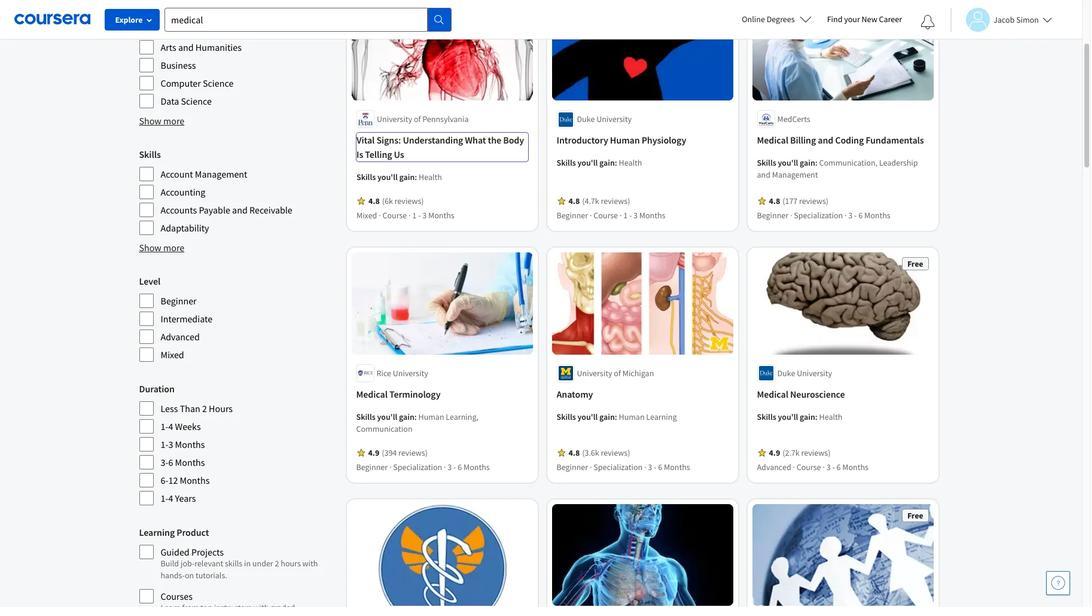 Task type: vqa. For each thing, say whether or not it's contained in the screenshot.
Mixed · Course · 1 - 3 Months
yes



Task type: locate. For each thing, give the bounding box(es) containing it.
skills inside group
[[139, 148, 161, 160]]

0 horizontal spatial specialization
[[393, 462, 442, 473]]

skills you'll gain : health down introductory
[[557, 158, 642, 168]]

0 vertical spatial show more
[[139, 115, 184, 127]]

4.8 for medical
[[769, 196, 780, 207]]

4.9 (2.7k reviews)
[[769, 447, 831, 458]]

show notifications image
[[921, 15, 935, 29]]

6 for medical terminology
[[458, 462, 462, 473]]

2 right than
[[202, 403, 207, 415]]

duke university for human
[[577, 114, 632, 125]]

4.8 for vital
[[368, 196, 379, 207]]

0 vertical spatial skills you'll gain :
[[757, 158, 819, 168]]

science down humanities
[[203, 77, 234, 89]]

medical for medical neuroscience
[[757, 388, 789, 400]]

university for medical terminology
[[393, 368, 428, 379]]

show more
[[139, 115, 184, 127], [139, 242, 184, 254]]

: down anatomy link
[[615, 412, 617, 422]]

advanced down the intermediate
[[161, 331, 200, 343]]

duke university up medical neuroscience
[[778, 368, 832, 379]]

university
[[377, 114, 412, 125], [597, 114, 632, 125], [393, 368, 428, 379], [577, 368, 612, 379], [797, 368, 832, 379]]

1 vertical spatial show more button
[[139, 241, 184, 255]]

beginner inside 'level' group
[[161, 295, 197, 307]]

0 horizontal spatial advanced
[[161, 331, 200, 343]]

: for introductory human physiology
[[615, 158, 617, 168]]

payable
[[199, 204, 230, 216]]

you'll up "communication"
[[377, 412, 397, 422]]

1 down 4.8 (6k reviews)
[[412, 210, 416, 221]]

reviews) right (394
[[399, 447, 428, 458]]

gain up 4.8 (3.6k reviews)
[[600, 412, 615, 422]]

0 horizontal spatial mixed
[[161, 349, 184, 361]]

more for adaptability
[[163, 242, 184, 254]]

2 horizontal spatial beginner · specialization · 3 - 6 months
[[757, 210, 891, 221]]

course for understanding
[[382, 210, 407, 221]]

show more button for adaptability
[[139, 241, 184, 255]]

gain down terminology
[[399, 412, 415, 422]]

show down data
[[139, 115, 161, 127]]

beginner · specialization · 3 - 6 months for terminology
[[356, 462, 490, 473]]

1 horizontal spatial course
[[594, 210, 618, 221]]

account
[[161, 168, 193, 180]]

mixed for mixed · course · 1 - 3 months
[[356, 210, 377, 221]]

0 horizontal spatial learning
[[139, 527, 175, 539]]

1 vertical spatial more
[[163, 242, 184, 254]]

1 1- from the top
[[161, 421, 168, 433]]

2 vertical spatial 1-
[[161, 492, 168, 504]]

and
[[178, 41, 194, 53], [818, 134, 834, 146], [757, 170, 771, 180], [232, 204, 248, 216]]

1 vertical spatial 4
[[168, 492, 173, 504]]

0 vertical spatial 1-
[[161, 421, 168, 433]]

medical down medcerts
[[757, 134, 789, 146]]

1 vertical spatial show
[[139, 242, 161, 254]]

1 horizontal spatial mixed
[[356, 210, 377, 221]]

you'll down medical neuroscience
[[778, 412, 798, 422]]

0 vertical spatial show more button
[[139, 114, 184, 128]]

1 vertical spatial health
[[419, 172, 442, 183]]

duke for introductory
[[577, 114, 595, 125]]

skills group
[[139, 147, 335, 236]]

1 horizontal spatial management
[[772, 170, 818, 180]]

skills down is
[[356, 172, 376, 183]]

coursera image
[[14, 10, 90, 29]]

duration
[[139, 383, 175, 395]]

0 horizontal spatial beginner · specialization · 3 - 6 months
[[356, 462, 490, 473]]

and inside skills group
[[232, 204, 248, 216]]

0 vertical spatial show
[[139, 115, 161, 127]]

specialization
[[794, 210, 843, 221], [393, 462, 442, 473], [594, 462, 643, 473]]

1-
[[161, 421, 168, 433], [161, 439, 168, 451], [161, 492, 168, 504]]

science for computer science
[[203, 77, 234, 89]]

1-4 years
[[161, 492, 196, 504]]

learning down anatomy link
[[646, 412, 677, 422]]

0 horizontal spatial management
[[195, 168, 247, 180]]

1 for signs:
[[412, 210, 416, 221]]

duke up introductory
[[577, 114, 595, 125]]

6 for medical neuroscience
[[837, 462, 841, 473]]

0 horizontal spatial 4.9
[[368, 447, 379, 458]]

course down 4.9 (2.7k reviews)
[[797, 462, 821, 473]]

beginner for human
[[557, 210, 588, 221]]

0 vertical spatial science
[[203, 77, 234, 89]]

1 vertical spatial 1-
[[161, 439, 168, 451]]

0 vertical spatial advanced
[[161, 331, 200, 343]]

build
[[161, 558, 179, 569]]

university for introductory human physiology
[[597, 114, 632, 125]]

1 horizontal spatial skills you'll gain :
[[757, 158, 819, 168]]

coding
[[835, 134, 864, 146]]

medical down rice
[[356, 388, 388, 400]]

0 vertical spatial health
[[619, 158, 642, 168]]

1 vertical spatial of
[[614, 368, 621, 379]]

skills you'll gain :
[[757, 158, 819, 168], [356, 412, 419, 422]]

1 vertical spatial advanced
[[757, 462, 791, 473]]

1 horizontal spatial 1
[[624, 210, 628, 221]]

1 horizontal spatial specialization
[[594, 462, 643, 473]]

show more button for data science
[[139, 114, 184, 128]]

gain for vital signs: understanding what the body is telling us
[[399, 172, 415, 183]]

show up the level
[[139, 242, 161, 254]]

reviews)
[[394, 196, 424, 207], [601, 196, 630, 207], [799, 196, 829, 207], [399, 447, 428, 458], [601, 447, 630, 458], [801, 447, 831, 458]]

1 more from the top
[[163, 115, 184, 127]]

4 for years
[[168, 492, 173, 504]]

management inside communication, leadership and management
[[772, 170, 818, 180]]

level group
[[139, 274, 335, 363]]

university up introductory human physiology on the right of the page
[[597, 114, 632, 125]]

2 inside build job-relevant skills in under 2 hours with hands-on tutorials.
[[275, 558, 279, 569]]

advanced
[[161, 331, 200, 343], [757, 462, 791, 473]]

·
[[379, 210, 381, 221], [408, 210, 410, 221], [590, 210, 592, 221], [620, 210, 622, 221], [790, 210, 792, 221], [845, 210, 847, 221], [389, 462, 392, 473], [444, 462, 446, 473], [590, 462, 592, 473], [644, 462, 647, 473], [793, 462, 795, 473], [823, 462, 825, 473]]

show for data science
[[139, 115, 161, 127]]

2 show from the top
[[139, 242, 161, 254]]

0 vertical spatial more
[[163, 115, 184, 127]]

(3.6k
[[582, 447, 599, 458]]

you'll
[[578, 158, 598, 168], [778, 158, 798, 168], [377, 172, 397, 183], [377, 412, 397, 422], [578, 412, 598, 422], [778, 412, 798, 422]]

jacob
[[994, 14, 1015, 25]]

beginner · specialization · 3 - 6 months down 4.8 (177 reviews)
[[757, 210, 891, 221]]

learning product
[[139, 527, 209, 539]]

1 horizontal spatial health
[[619, 158, 642, 168]]

show more button down adaptability
[[139, 241, 184, 255]]

hours
[[281, 558, 301, 569]]

2 1 from the left
[[624, 210, 628, 221]]

specialization down 4.9 (394 reviews)
[[393, 462, 442, 473]]

reviews) up mixed · course · 1 - 3 months
[[394, 196, 424, 207]]

4 left weeks
[[168, 421, 173, 433]]

1 show more button from the top
[[139, 114, 184, 128]]

and up 4.8 (177 reviews)
[[757, 170, 771, 180]]

gain down us
[[399, 172, 415, 183]]

you'll down billing
[[778, 158, 798, 168]]

4.8 left (3.6k
[[569, 447, 580, 458]]

online degrees
[[742, 14, 795, 25]]

learning up guided
[[139, 527, 175, 539]]

1- up '3-'
[[161, 439, 168, 451]]

medical billing and coding fundamentals link
[[757, 133, 929, 147]]

2 4 from the top
[[168, 492, 173, 504]]

of
[[414, 114, 421, 125], [614, 368, 621, 379]]

: down billing
[[815, 158, 818, 168]]

specialization down 4.8 (177 reviews)
[[794, 210, 843, 221]]

0 vertical spatial duke university
[[577, 114, 632, 125]]

and right the arts
[[178, 41, 194, 53]]

0 horizontal spatial skills you'll gain : health
[[356, 172, 442, 183]]

data science
[[161, 95, 212, 107]]

beginner for billing
[[757, 210, 789, 221]]

6 for medical billing and coding fundamentals
[[859, 210, 863, 221]]

2 horizontal spatial health
[[819, 412, 843, 422]]

free
[[908, 259, 924, 270], [908, 510, 924, 521]]

body
[[503, 134, 524, 146]]

2 left "hours" on the bottom left
[[275, 558, 279, 569]]

2
[[202, 403, 207, 415], [275, 558, 279, 569]]

show more down adaptability
[[139, 242, 184, 254]]

1 horizontal spatial skills you'll gain : health
[[557, 158, 642, 168]]

- for medical billing and coding fundamentals
[[854, 210, 857, 221]]

1 show more from the top
[[139, 115, 184, 127]]

1 down '4.8 (4.7k reviews)'
[[624, 210, 628, 221]]

skills you'll gain : health
[[557, 158, 642, 168], [356, 172, 442, 183], [757, 412, 843, 422]]

and for accounts payable and receivable
[[232, 204, 248, 216]]

0 horizontal spatial duke university
[[577, 114, 632, 125]]

more down adaptability
[[163, 242, 184, 254]]

and right billing
[[818, 134, 834, 146]]

months for anatomy
[[664, 462, 690, 473]]

2 horizontal spatial specialization
[[794, 210, 843, 221]]

than
[[180, 403, 200, 415]]

anatomy link
[[557, 387, 728, 401]]

1 vertical spatial skills you'll gain : health
[[356, 172, 442, 183]]

is
[[356, 149, 363, 161]]

find your new career link
[[821, 12, 908, 27]]

2 vertical spatial skills you'll gain : health
[[757, 412, 843, 422]]

1 free from the top
[[908, 259, 924, 270]]

(394
[[382, 447, 397, 458]]

us
[[394, 149, 404, 161]]

advanced for advanced
[[161, 331, 200, 343]]

specialization down 4.8 (3.6k reviews)
[[594, 462, 643, 473]]

0 horizontal spatial course
[[382, 210, 407, 221]]

2 1- from the top
[[161, 439, 168, 451]]

beginner up the intermediate
[[161, 295, 197, 307]]

gain
[[600, 158, 615, 168], [800, 158, 815, 168], [399, 172, 415, 183], [399, 412, 415, 422], [600, 412, 615, 422], [800, 412, 815, 422]]

: down neuroscience
[[815, 412, 818, 422]]

1- for 1-4 years
[[161, 492, 168, 504]]

3 inside duration group
[[168, 439, 173, 451]]

None search field
[[165, 7, 452, 31]]

reviews) right "(177" at the top right of the page
[[799, 196, 829, 207]]

advanced · course · 3 - 6 months
[[757, 462, 869, 473]]

1 horizontal spatial 4.9
[[769, 447, 780, 458]]

and inside communication, leadership and management
[[757, 170, 771, 180]]

health down vital signs: understanding what the body is telling us
[[419, 172, 442, 183]]

0 vertical spatial of
[[414, 114, 421, 125]]

2 show more button from the top
[[139, 241, 184, 255]]

0 horizontal spatial health
[[419, 172, 442, 183]]

guided projects
[[161, 546, 224, 558]]

beginner · specialization · 3 - 6 months
[[757, 210, 891, 221], [356, 462, 490, 473], [557, 462, 690, 473]]

jacob simon button
[[951, 7, 1052, 31]]

4.9 left (394
[[368, 447, 379, 458]]

- for medical terminology
[[454, 462, 456, 473]]

0 vertical spatial mixed
[[356, 210, 377, 221]]

course down '4.8 (4.7k reviews)'
[[594, 210, 618, 221]]

career
[[879, 14, 902, 25]]

1 vertical spatial mixed
[[161, 349, 184, 361]]

account management
[[161, 168, 247, 180]]

6-
[[161, 474, 168, 486]]

: down terminology
[[415, 412, 417, 422]]

reviews) right (3.6k
[[601, 447, 630, 458]]

6
[[859, 210, 863, 221], [168, 457, 173, 468], [458, 462, 462, 473], [658, 462, 662, 473], [837, 462, 841, 473]]

you'll up (6k
[[377, 172, 397, 183]]

1 4 from the top
[[168, 421, 173, 433]]

2 free from the top
[[908, 510, 924, 521]]

duke for medical
[[778, 368, 795, 379]]

1 horizontal spatial advanced
[[757, 462, 791, 473]]

management up accounts payable and receivable at the top left of the page
[[195, 168, 247, 180]]

duke
[[577, 114, 595, 125], [778, 368, 795, 379]]

degrees
[[767, 14, 795, 25]]

0 horizontal spatial of
[[414, 114, 421, 125]]

find
[[827, 14, 843, 25]]

1 1 from the left
[[412, 210, 416, 221]]

relevant
[[195, 558, 223, 569]]

4 left years
[[168, 492, 173, 504]]

university of pennsylvania
[[377, 114, 469, 125]]

skills up account
[[139, 148, 161, 160]]

medical neuroscience
[[757, 388, 845, 400]]

0 horizontal spatial 1
[[412, 210, 416, 221]]

1 vertical spatial free
[[908, 510, 924, 521]]

4.9
[[368, 447, 379, 458], [769, 447, 780, 458]]

learning product group
[[139, 525, 335, 607]]

: up 4.8 (6k reviews)
[[415, 172, 417, 183]]

skills down medical neuroscience
[[757, 412, 776, 422]]

you'll for vital signs: understanding what the body is telling us
[[377, 172, 397, 183]]

jacob simon
[[994, 14, 1039, 25]]

show more down data
[[139, 115, 184, 127]]

beginner down (4.7k
[[557, 210, 588, 221]]

and right payable
[[232, 204, 248, 216]]

duke up medical neuroscience
[[778, 368, 795, 379]]

beginner down (3.6k
[[557, 462, 588, 473]]

2 4.9 from the left
[[769, 447, 780, 458]]

beginner · specialization · 3 - 6 months down 4.9 (394 reviews)
[[356, 462, 490, 473]]

2 horizontal spatial skills you'll gain : health
[[757, 412, 843, 422]]

0 vertical spatial 2
[[202, 403, 207, 415]]

0 vertical spatial duke
[[577, 114, 595, 125]]

4.8 left "(177" at the top right of the page
[[769, 196, 780, 207]]

you'll down the anatomy
[[578, 412, 598, 422]]

reviews) for medical terminology
[[399, 447, 428, 458]]

1 vertical spatial 2
[[275, 558, 279, 569]]

reviews) up advanced · course · 3 - 6 months
[[801, 447, 831, 458]]

show more button
[[139, 114, 184, 128], [139, 241, 184, 255]]

reviews) up the beginner · course · 1 - 3 months
[[601, 196, 630, 207]]

human down medical terminology link at left
[[419, 412, 444, 422]]

0 horizontal spatial skills you'll gain :
[[356, 412, 419, 422]]

management up 4.8 (177 reviews)
[[772, 170, 818, 180]]

2 show more from the top
[[139, 242, 184, 254]]

skills you'll gain : health down us
[[356, 172, 442, 183]]

gain down introductory human physiology on the right of the page
[[600, 158, 615, 168]]

human down anatomy link
[[619, 412, 645, 422]]

0 horizontal spatial duke
[[577, 114, 595, 125]]

beginner down (394
[[356, 462, 388, 473]]

mixed inside 'level' group
[[161, 349, 184, 361]]

4.8 left (4.7k
[[569, 196, 580, 207]]

you'll down introductory
[[578, 158, 598, 168]]

skills
[[225, 558, 242, 569]]

anatomy
[[557, 388, 593, 400]]

of up understanding
[[414, 114, 421, 125]]

health down introductory human physiology on the right of the page
[[619, 158, 642, 168]]

1 vertical spatial science
[[181, 95, 212, 107]]

1 show from the top
[[139, 115, 161, 127]]

beginner
[[557, 210, 588, 221], [757, 210, 789, 221], [161, 295, 197, 307], [356, 462, 388, 473], [557, 462, 588, 473]]

accounts
[[161, 204, 197, 216]]

1 4.9 from the left
[[368, 447, 379, 458]]

medical inside "link"
[[757, 388, 789, 400]]

course down 4.8 (6k reviews)
[[382, 210, 407, 221]]

1 vertical spatial show more
[[139, 242, 184, 254]]

1- down 6-
[[161, 492, 168, 504]]

1 vertical spatial skills you'll gain :
[[356, 412, 419, 422]]

skills you'll gain : up "communication"
[[356, 412, 419, 422]]

medcerts
[[778, 114, 811, 125]]

mixed down 4.8 (6k reviews)
[[356, 210, 377, 221]]

3 1- from the top
[[161, 492, 168, 504]]

medical left neuroscience
[[757, 388, 789, 400]]

health down medical neuroscience "link"
[[819, 412, 843, 422]]

advanced down (2.7k
[[757, 462, 791, 473]]

duration group
[[139, 382, 335, 506]]

0 horizontal spatial 2
[[202, 403, 207, 415]]

university up terminology
[[393, 368, 428, 379]]

0 vertical spatial free
[[908, 259, 924, 270]]

1 vertical spatial duke university
[[778, 368, 832, 379]]

skills you'll gain : health down medical neuroscience
[[757, 412, 843, 422]]

explore button
[[105, 9, 160, 31]]

introductory
[[557, 134, 608, 146]]

show more button down data
[[139, 114, 184, 128]]

0 vertical spatial learning
[[646, 412, 677, 422]]

advanced inside 'level' group
[[161, 331, 200, 343]]

2 more from the top
[[163, 242, 184, 254]]

more down data
[[163, 115, 184, 127]]

1 vertical spatial learning
[[139, 527, 175, 539]]

advanced for advanced · course · 3 - 6 months
[[757, 462, 791, 473]]

beginner · specialization · 3 - 6 months down 4.8 (3.6k reviews)
[[557, 462, 690, 473]]

:
[[615, 158, 617, 168], [815, 158, 818, 168], [415, 172, 417, 183], [415, 412, 417, 422], [615, 412, 617, 422], [815, 412, 818, 422]]

months
[[428, 210, 454, 221], [639, 210, 666, 221], [865, 210, 891, 221], [175, 439, 205, 451], [175, 457, 205, 468], [464, 462, 490, 473], [664, 462, 690, 473], [843, 462, 869, 473], [180, 474, 210, 486]]

guided
[[161, 546, 190, 558]]

of left michigan
[[614, 368, 621, 379]]

0 vertical spatial 4
[[168, 421, 173, 433]]

1 horizontal spatial learning
[[646, 412, 677, 422]]

1 horizontal spatial duke university
[[778, 368, 832, 379]]

mixed
[[356, 210, 377, 221], [161, 349, 184, 361]]

1 vertical spatial duke
[[778, 368, 795, 379]]

of for anatomy
[[614, 368, 621, 379]]

mixed up duration at bottom
[[161, 349, 184, 361]]

skills up "communication"
[[356, 412, 376, 422]]

beginner down "(177" at the top right of the page
[[757, 210, 789, 221]]

1 horizontal spatial of
[[614, 368, 621, 379]]

4.8 left (6k
[[368, 196, 379, 207]]

0 vertical spatial skills you'll gain : health
[[557, 158, 642, 168]]

1 horizontal spatial duke
[[778, 368, 795, 379]]

management
[[195, 168, 247, 180], [772, 170, 818, 180]]

human left the physiology
[[610, 134, 640, 146]]

university up neuroscience
[[797, 368, 832, 379]]

university for medical neuroscience
[[797, 368, 832, 379]]

1 horizontal spatial 2
[[275, 558, 279, 569]]

skills you'll gain : down billing
[[757, 158, 819, 168]]

4.8
[[368, 196, 379, 207], [569, 196, 580, 207], [769, 196, 780, 207], [569, 447, 580, 458]]

1- down less at the left
[[161, 421, 168, 433]]



Task type: describe. For each thing, give the bounding box(es) containing it.
gain for anatomy
[[600, 412, 615, 422]]

pennsylvania
[[422, 114, 469, 125]]

intermediate
[[161, 313, 212, 325]]

vital signs: understanding what the body is telling us
[[356, 134, 524, 161]]

mixed · course · 1 - 3 months
[[356, 210, 454, 221]]

subject
[[139, 22, 170, 34]]

years
[[175, 492, 196, 504]]

gain down billing
[[800, 158, 815, 168]]

beginner · specialization · 3 - 6 months for billing
[[757, 210, 891, 221]]

neuroscience
[[790, 388, 845, 400]]

more for data science
[[163, 115, 184, 127]]

4.9 for neuroscience
[[769, 447, 780, 458]]

4.8 (6k reviews)
[[368, 196, 424, 207]]

understanding
[[403, 134, 463, 146]]

the
[[488, 134, 501, 146]]

3-6 months
[[161, 457, 205, 468]]

job-
[[181, 558, 195, 569]]

: for anatomy
[[615, 412, 617, 422]]

months for vital signs: understanding what the body is telling us
[[428, 210, 454, 221]]

explore
[[115, 14, 143, 25]]

you'll for anatomy
[[578, 412, 598, 422]]

12
[[168, 474, 178, 486]]

1-3 months
[[161, 439, 205, 451]]

rice university
[[377, 368, 428, 379]]

beginner · course · 1 - 3 months
[[557, 210, 666, 221]]

skills you'll gain : human learning
[[557, 412, 677, 422]]

months for medical billing and coding fundamentals
[[865, 210, 891, 221]]

arts and humanities
[[161, 41, 242, 53]]

management inside skills group
[[195, 168, 247, 180]]

skills you'll gain : health for human
[[557, 158, 642, 168]]

accounting
[[161, 186, 205, 198]]

- for medical neuroscience
[[833, 462, 835, 473]]

learning,
[[446, 412, 479, 422]]

on
[[185, 570, 194, 581]]

2 vertical spatial health
[[819, 412, 843, 422]]

: for vital signs: understanding what the body is telling us
[[415, 172, 417, 183]]

months for medical neuroscience
[[843, 462, 869, 473]]

hours
[[209, 403, 233, 415]]

specialization for billing
[[794, 210, 843, 221]]

terminology
[[389, 388, 441, 400]]

human inside 'link'
[[610, 134, 640, 146]]

skills you'll gain : health for neuroscience
[[757, 412, 843, 422]]

of for vital signs: understanding what the body is telling us
[[414, 114, 421, 125]]

2 horizontal spatial course
[[797, 462, 821, 473]]

: for medical neuroscience
[[815, 412, 818, 422]]

michigan
[[623, 368, 654, 379]]

(6k
[[382, 196, 393, 207]]

4.8 (4.7k reviews)
[[569, 196, 630, 207]]

communication, leadership and management
[[757, 158, 918, 180]]

skills down introductory
[[557, 158, 576, 168]]

science for data science
[[181, 95, 212, 107]]

human inside human learning, communication
[[419, 412, 444, 422]]

under
[[252, 558, 273, 569]]

leadership
[[879, 158, 918, 168]]

billing
[[790, 134, 816, 146]]

What do you want to learn? text field
[[165, 7, 428, 31]]

skills you'll gain : for billing
[[757, 158, 819, 168]]

reviews) for vital signs: understanding what the body is telling us
[[394, 196, 424, 207]]

medical for medical billing and coding fundamentals
[[757, 134, 789, 146]]

hands-
[[161, 570, 185, 581]]

subject group
[[139, 20, 335, 109]]

6 for anatomy
[[658, 462, 662, 473]]

human learning, communication
[[356, 412, 479, 434]]

adaptability
[[161, 222, 209, 234]]

data
[[161, 95, 179, 107]]

and for communication, leadership and management
[[757, 170, 771, 180]]

- for vital signs: understanding what the body is telling us
[[418, 210, 421, 221]]

physiology
[[642, 134, 686, 146]]

months for medical terminology
[[464, 462, 490, 473]]

(2.7k
[[783, 447, 800, 458]]

arts
[[161, 41, 176, 53]]

rice
[[377, 368, 391, 379]]

courses
[[161, 591, 193, 603]]

less than 2 hours
[[161, 403, 233, 415]]

university up signs:
[[377, 114, 412, 125]]

skills you'll gain : for terminology
[[356, 412, 419, 422]]

accounts payable and receivable
[[161, 204, 292, 216]]

medical terminology
[[356, 388, 441, 400]]

1- for 1-3 months
[[161, 439, 168, 451]]

2 inside duration group
[[202, 403, 207, 415]]

health for understanding
[[419, 172, 442, 183]]

specialization for terminology
[[393, 462, 442, 473]]

duke university for neuroscience
[[778, 368, 832, 379]]

and inside subject group
[[178, 41, 194, 53]]

projects
[[191, 546, 224, 558]]

reviews) for medical neuroscience
[[801, 447, 831, 458]]

- for anatomy
[[654, 462, 657, 473]]

show more for data science
[[139, 115, 184, 127]]

new
[[862, 14, 878, 25]]

vital
[[356, 134, 374, 146]]

you'll for introductory human physiology
[[578, 158, 598, 168]]

show for adaptability
[[139, 242, 161, 254]]

level
[[139, 275, 160, 287]]

course for physiology
[[594, 210, 618, 221]]

with
[[302, 558, 318, 569]]

gain for medical neuroscience
[[800, 412, 815, 422]]

you'll for medical neuroscience
[[778, 412, 798, 422]]

3-
[[161, 457, 168, 468]]

1 horizontal spatial beginner · specialization · 3 - 6 months
[[557, 462, 690, 473]]

reviews) for introductory human physiology
[[601, 196, 630, 207]]

show more for adaptability
[[139, 242, 184, 254]]

gain for introductory human physiology
[[600, 158, 615, 168]]

computer
[[161, 77, 201, 89]]

1 for human
[[624, 210, 628, 221]]

find your new career
[[827, 14, 902, 25]]

1- for 1-4 weeks
[[161, 421, 168, 433]]

medical neuroscience link
[[757, 387, 929, 401]]

your
[[844, 14, 860, 25]]

signs:
[[376, 134, 401, 146]]

vital signs: understanding what the body is telling us link
[[356, 133, 528, 162]]

product
[[177, 527, 209, 539]]

communication
[[356, 424, 413, 434]]

and for medical billing and coding fundamentals
[[818, 134, 834, 146]]

beginner for terminology
[[356, 462, 388, 473]]

business
[[161, 59, 196, 71]]

tutorials.
[[196, 570, 227, 581]]

online
[[742, 14, 765, 25]]

6-12 months
[[161, 474, 210, 486]]

skills down the anatomy
[[557, 412, 576, 422]]

4.9 for terminology
[[368, 447, 379, 458]]

skills up 4.8 (177 reviews)
[[757, 158, 776, 168]]

skills you'll gain : health for signs:
[[356, 172, 442, 183]]

reviews) for medical billing and coding fundamentals
[[799, 196, 829, 207]]

4.8 (3.6k reviews)
[[569, 447, 630, 458]]

build job-relevant skills in under 2 hours with hands-on tutorials.
[[161, 558, 318, 581]]

mixed for mixed
[[161, 349, 184, 361]]

university of michigan
[[577, 368, 654, 379]]

months for introductory human physiology
[[639, 210, 666, 221]]

(4.7k
[[582, 196, 599, 207]]

6 inside duration group
[[168, 457, 173, 468]]

- for introductory human physiology
[[629, 210, 632, 221]]

4.8 for introductory
[[569, 196, 580, 207]]

medical for medical terminology
[[356, 388, 388, 400]]

4.8 (177 reviews)
[[769, 196, 829, 207]]

communication,
[[819, 158, 878, 168]]

help center image
[[1051, 576, 1066, 591]]

online degrees button
[[733, 6, 821, 32]]

humanities
[[196, 41, 242, 53]]

fundamentals
[[866, 134, 924, 146]]

medical billing and coding fundamentals
[[757, 134, 924, 146]]

introductory human physiology
[[557, 134, 686, 146]]

reviews) for anatomy
[[601, 447, 630, 458]]

computer science
[[161, 77, 234, 89]]

learning inside group
[[139, 527, 175, 539]]

(177
[[783, 196, 798, 207]]

health for physiology
[[619, 158, 642, 168]]

university up the anatomy
[[577, 368, 612, 379]]

4 for weeks
[[168, 421, 173, 433]]

receivable
[[250, 204, 292, 216]]



